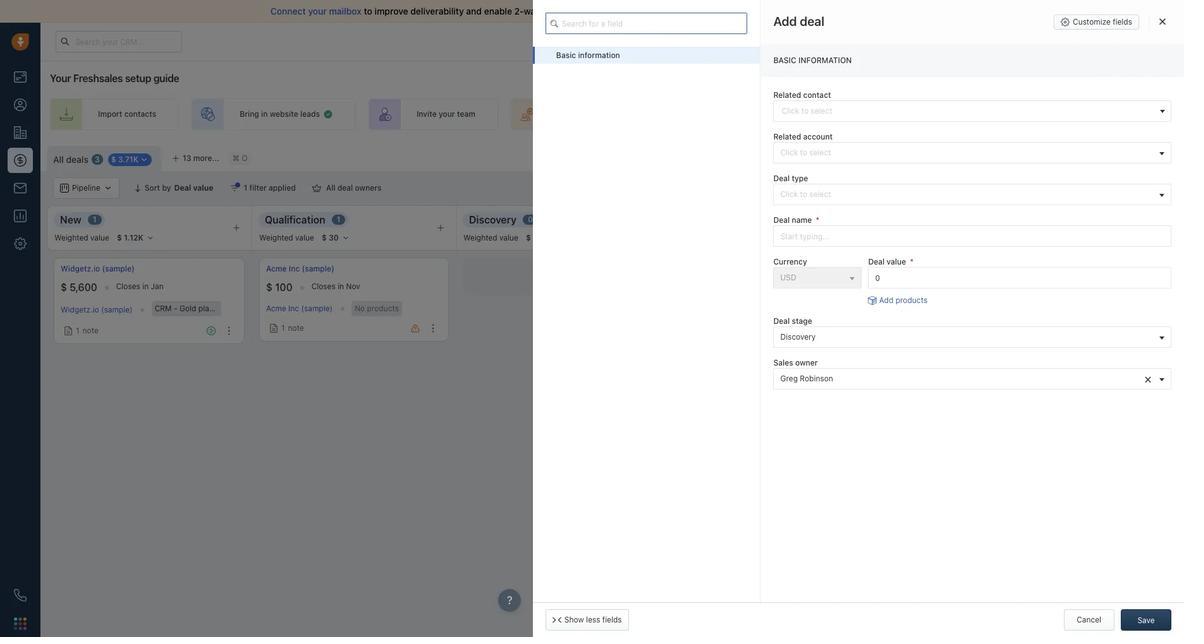 Task type: vqa. For each thing, say whether or not it's contained in the screenshot.


Task type: describe. For each thing, give the bounding box(es) containing it.
0 horizontal spatial discovery
[[469, 214, 517, 225]]

0 horizontal spatial basic information
[[556, 51, 620, 60]]

contacts
[[124, 110, 156, 119]]

13 more... button
[[165, 150, 226, 168]]

trial
[[856, 37, 868, 45]]

crm - gold plan monthly (sample)
[[155, 304, 278, 314]]

create sales sequence
[[734, 110, 817, 119]]

deal for deal name *
[[774, 216, 790, 225]]

to down related account
[[800, 148, 807, 157]]

sequence
[[781, 110, 817, 119]]

type
[[792, 174, 808, 183]]

close image
[[1160, 18, 1166, 25]]

0
[[528, 215, 533, 225]]

fields inside "button"
[[602, 616, 622, 625]]

(sample) down closes in jan
[[101, 306, 133, 315]]

deal stage
[[774, 317, 812, 326]]

deal type
[[774, 174, 808, 183]]

3
[[95, 155, 100, 164]]

import contacts
[[98, 110, 156, 119]]

o
[[242, 154, 247, 163]]

deal inside all deal owners 'button'
[[337, 183, 353, 193]]

scratch.
[[902, 6, 936, 16]]

your for your trial ends in 21 days
[[838, 37, 854, 45]]

bring
[[240, 110, 259, 119]]

2 techcave (sample) link from the top
[[861, 306, 928, 315]]

customize fields button
[[1054, 15, 1139, 30]]

deal name *
[[774, 216, 820, 225]]

closes for $ 3,200
[[917, 282, 941, 291]]

you
[[783, 6, 798, 16]]

1 inside button
[[244, 183, 247, 193]]

conversations.
[[600, 6, 661, 16]]

2 inc from the top
[[288, 304, 299, 314]]

to right mailbox
[[364, 6, 372, 16]]

enable
[[484, 6, 512, 16]]

add inside button
[[1139, 152, 1154, 161]]

related for related account
[[774, 132, 801, 142]]

1 horizontal spatial basic information
[[774, 55, 852, 65]]

email
[[575, 6, 598, 16]]

(sample) down "closes in nov"
[[301, 304, 333, 314]]

Enter value number field
[[868, 268, 1172, 289]]

owners
[[355, 183, 382, 193]]

related contact
[[774, 90, 831, 100]]

guide
[[154, 73, 179, 84]]

greg robinson
[[780, 374, 833, 384]]

website
[[270, 110, 298, 119]]

don't
[[801, 6, 823, 16]]

⌘
[[233, 154, 239, 163]]

plan
[[198, 304, 214, 314]]

1 acme inc (sample) from the top
[[266, 264, 334, 274]]

in inside bring in website leads link
[[261, 110, 268, 119]]

add products link
[[868, 296, 928, 306]]

closes for $ 5,600
[[116, 282, 140, 291]]

jan
[[151, 282, 164, 291]]

$ 100
[[266, 282, 293, 293]]

new
[[60, 214, 81, 225]]

2 widgetz.io (sample) link from the top
[[61, 306, 133, 315]]

(sample) up closes in jan
[[102, 264, 135, 274]]

phone image
[[14, 590, 27, 603]]

greg
[[780, 374, 798, 384]]

related for related contact
[[774, 90, 801, 100]]

add deal button
[[1122, 146, 1178, 168]]

closes in nov
[[311, 282, 360, 291]]

in for $ 5,600
[[142, 282, 149, 291]]

nov
[[346, 282, 360, 291]]

all deal owners button
[[304, 178, 390, 199]]

name
[[792, 216, 812, 225]]

click for related
[[780, 148, 798, 157]]

all deals link
[[53, 153, 88, 166]]

phone element
[[8, 584, 33, 609]]

save button
[[1121, 610, 1172, 632]]

account
[[803, 132, 833, 142]]

owner
[[795, 358, 818, 368]]

so
[[771, 6, 781, 16]]

(sample) up "closes in nov"
[[302, 264, 334, 274]]

all
[[694, 6, 703, 16]]

13
[[183, 154, 191, 163]]

qualification
[[265, 214, 325, 225]]

-
[[174, 304, 177, 314]]

your for mailbox
[[308, 6, 327, 16]]

from
[[880, 6, 899, 16]]

$ 5,600
[[61, 282, 97, 293]]

Click to select search field
[[774, 100, 1172, 122]]

container_wx8msf4aqz5i3rn1 image inside bring in website leads link
[[323, 109, 333, 119]]

Start typing... text field
[[774, 226, 1172, 247]]

invite your team
[[417, 110, 475, 119]]

1 filter applied
[[244, 183, 296, 193]]

$ for $ 100
[[266, 282, 273, 293]]

click to select for account
[[780, 148, 831, 157]]

all for deal
[[326, 183, 335, 193]]

in for $ 3,200
[[943, 282, 949, 291]]

invite your team link
[[369, 99, 498, 130]]

(sample) up add products
[[898, 264, 930, 274]]

explore plans link
[[938, 34, 1002, 49]]

currency
[[774, 258, 807, 267]]

1 right new
[[93, 215, 96, 225]]

to down type
[[800, 190, 807, 199]]

sales owner
[[774, 358, 818, 368]]

deal value *
[[868, 258, 914, 267]]

1 techcave (sample) from the top
[[861, 264, 930, 274]]

container_wx8msf4aqz5i3rn1 image down $ 100
[[269, 324, 278, 333]]

* for deal value *
[[910, 258, 914, 267]]

0 horizontal spatial basic
[[556, 51, 576, 60]]

2-
[[514, 6, 524, 16]]

forecasting
[[1059, 184, 1102, 193]]

applied
[[269, 183, 296, 193]]

cancel button
[[1064, 610, 1114, 632]]

closes in jan
[[116, 282, 164, 291]]

related account
[[774, 132, 833, 142]]

start
[[858, 6, 877, 16]]

search image
[[551, 18, 563, 29]]

×
[[1144, 372, 1152, 386]]

select for related account
[[810, 148, 831, 157]]

2 acme inc (sample) from the top
[[266, 304, 333, 314]]

data
[[750, 6, 769, 16]]

$ for $ 3,200
[[861, 282, 867, 293]]

2 widgetz.io (sample) from the top
[[61, 306, 133, 315]]

2 horizontal spatial 1 note
[[876, 326, 899, 336]]

deal for deal type
[[774, 174, 790, 183]]

import inside import contacts 'link'
[[98, 110, 122, 119]]

1 down all deal owners 'button'
[[337, 215, 340, 225]]

add
[[774, 14, 797, 28]]

customize fields
[[1073, 17, 1132, 27]]

click to select button for deal type
[[774, 184, 1172, 206]]

1 horizontal spatial information
[[799, 55, 852, 65]]

1 horizontal spatial sales
[[760, 110, 779, 119]]

1 filter applied button
[[222, 178, 304, 199]]



Task type: locate. For each thing, give the bounding box(es) containing it.
0 horizontal spatial sales
[[726, 6, 748, 16]]

1 horizontal spatial your
[[838, 37, 854, 45]]

techcave (sample) up 3,200
[[861, 264, 930, 274]]

container_wx8msf4aqz5i3rn1 image left the filter
[[230, 184, 239, 193]]

products for add products
[[896, 296, 928, 306]]

acme inc (sample) up 100
[[266, 264, 334, 274]]

0 vertical spatial fields
[[1113, 17, 1132, 27]]

related down sequence
[[774, 132, 801, 142]]

1 select from the top
[[810, 148, 831, 157]]

1 related from the top
[[774, 90, 801, 100]]

$ for $ 5,600
[[61, 282, 67, 293]]

$
[[61, 282, 67, 293], [266, 282, 273, 293], [861, 282, 867, 293]]

1 $ from the left
[[61, 282, 67, 293]]

widgetz.io down $ 5,600
[[61, 306, 99, 315]]

0 vertical spatial techcave
[[861, 264, 896, 274]]

techcave (sample) link up 3,200
[[861, 264, 930, 274]]

in left nov on the left of the page
[[338, 282, 344, 291]]

1 closes from the left
[[116, 282, 140, 291]]

information down 'connect your mailbox to improve deliverability and enable 2-way sync of email conversations. import all your sales data so you don't have to start from scratch.' on the top
[[578, 51, 620, 60]]

improve
[[375, 6, 408, 16]]

your
[[838, 37, 854, 45], [50, 73, 71, 84]]

Search field
[[1116, 178, 1179, 199]]

deal
[[800, 14, 824, 28]]

0 vertical spatial click to select
[[780, 148, 831, 157]]

select up name on the right top
[[810, 190, 831, 199]]

1 vertical spatial days
[[958, 282, 974, 291]]

1 horizontal spatial $
[[266, 282, 273, 293]]

and
[[466, 6, 482, 16], [1043, 184, 1057, 193]]

all for deals
[[53, 154, 64, 165]]

0 horizontal spatial container_wx8msf4aqz5i3rn1 image
[[230, 184, 239, 193]]

customize
[[1073, 17, 1111, 27]]

1 horizontal spatial closes
[[311, 282, 336, 291]]

1 vertical spatial your
[[50, 73, 71, 84]]

0 vertical spatial related
[[774, 90, 801, 100]]

bring in website leads link
[[192, 99, 356, 130]]

Search for a field text field
[[546, 13, 748, 34]]

* right name on the right top
[[816, 216, 820, 225]]

deal for deal value *
[[868, 258, 885, 267]]

techcave (sample) link down add products
[[861, 306, 928, 315]]

import left the contacts
[[98, 110, 122, 119]]

connect
[[271, 6, 306, 16]]

1 horizontal spatial 1 note
[[281, 324, 304, 333]]

add products
[[879, 296, 928, 306]]

1 click from the top
[[780, 148, 798, 157]]

1 inc from the top
[[289, 264, 300, 274]]

0 vertical spatial widgetz.io (sample)
[[61, 264, 135, 274]]

related up sequence
[[774, 90, 801, 100]]

0 vertical spatial techcave (sample) link
[[861, 264, 930, 274]]

1 vertical spatial click to select
[[780, 190, 831, 199]]

import left all
[[664, 6, 691, 16]]

1 note down the add products link
[[876, 326, 899, 336]]

1 vertical spatial widgetz.io
[[61, 306, 99, 315]]

$ 3,200
[[861, 282, 898, 293]]

0 horizontal spatial days
[[906, 37, 921, 45]]

2 related from the top
[[774, 132, 801, 142]]

1 down the add products link
[[876, 326, 880, 336]]

0 horizontal spatial and
[[466, 6, 482, 16]]

click to select button down the click to select "search box"
[[774, 142, 1172, 164]]

closes in 7 days
[[917, 282, 974, 291]]

usd button
[[774, 268, 862, 289]]

invite
[[417, 110, 437, 119]]

days right 21
[[906, 37, 921, 45]]

0 horizontal spatial closes
[[116, 282, 140, 291]]

discovery down stage
[[780, 332, 816, 342]]

inc up 100
[[289, 264, 300, 274]]

discovery left 0
[[469, 214, 517, 225]]

1 horizontal spatial and
[[1043, 184, 1057, 193]]

techcave (sample)
[[861, 264, 930, 274], [861, 306, 928, 315]]

your trial ends in 21 days
[[838, 37, 921, 45]]

1 vertical spatial techcave
[[861, 306, 895, 315]]

1 acme from the top
[[266, 264, 287, 274]]

Search your CRM... text field
[[56, 31, 182, 52]]

2 techcave from the top
[[861, 306, 895, 315]]

and right quotas
[[1043, 184, 1057, 193]]

quotas and forecasting
[[1015, 184, 1102, 193]]

basic information
[[556, 51, 620, 60], [774, 55, 852, 65]]

2 click to select button from the top
[[774, 184, 1172, 206]]

quotas and forecasting link
[[1003, 178, 1115, 199]]

2 horizontal spatial $
[[861, 282, 867, 293]]

all inside all deal owners 'button'
[[326, 183, 335, 193]]

2 widgetz.io from the top
[[61, 306, 99, 315]]

1 note down 100
[[281, 324, 304, 333]]

crm
[[155, 304, 172, 314]]

0 vertical spatial discovery
[[469, 214, 517, 225]]

1 vertical spatial acme
[[266, 304, 286, 314]]

container_wx8msf4aqz5i3rn1 image inside all deal owners 'button'
[[312, 184, 321, 193]]

1 vertical spatial select
[[810, 190, 831, 199]]

in for $ 100
[[338, 282, 344, 291]]

(sample) down $ 100
[[247, 304, 278, 314]]

fields right customize
[[1113, 17, 1132, 27]]

acme inc (sample) link up 100
[[266, 264, 334, 274]]

basic information link
[[533, 47, 760, 64]]

add deal inside add deal button
[[1139, 152, 1172, 161]]

basic down add
[[774, 55, 797, 65]]

0 vertical spatial import
[[664, 6, 691, 16]]

0 horizontal spatial your
[[308, 6, 327, 16]]

note down 5,600
[[83, 326, 99, 336]]

0 vertical spatial acme inc (sample) link
[[266, 264, 334, 274]]

products for no products
[[367, 304, 399, 314]]

1 note for $ 5,600
[[76, 326, 99, 336]]

sales right create
[[760, 110, 779, 119]]

products right no
[[367, 304, 399, 314]]

1 down 100
[[281, 324, 285, 333]]

techcave (sample) down add products
[[861, 306, 928, 315]]

inc down 100
[[288, 304, 299, 314]]

click to select down related account
[[780, 148, 831, 157]]

discovery inside button
[[780, 332, 816, 342]]

1 left the filter
[[244, 183, 247, 193]]

basic information down email
[[556, 51, 620, 60]]

2 acme from the top
[[266, 304, 286, 314]]

send email image
[[1059, 36, 1068, 47]]

1 vertical spatial techcave (sample) link
[[861, 306, 928, 315]]

container_wx8msf4aqz5i3rn1 image right leads
[[323, 109, 333, 119]]

your left freshsales
[[50, 73, 71, 84]]

in left 7
[[943, 282, 949, 291]]

1 vertical spatial *
[[910, 258, 914, 267]]

techcave (sample) link
[[861, 264, 930, 274], [861, 306, 928, 315]]

1 vertical spatial all
[[326, 183, 335, 193]]

none search field inside 'dialog'
[[546, 13, 748, 34]]

(sample) down add products
[[897, 306, 928, 315]]

container_wx8msf4aqz5i3rn1 image down 0
[[532, 273, 541, 281]]

1 down $ 5,600
[[76, 326, 79, 336]]

1 vertical spatial techcave (sample)
[[861, 306, 928, 315]]

1 click to select from the top
[[780, 148, 831, 157]]

1 horizontal spatial basic
[[774, 55, 797, 65]]

to left start
[[847, 6, 855, 16]]

your left trial
[[838, 37, 854, 45]]

more...
[[193, 154, 219, 163]]

1 vertical spatial click to select button
[[774, 184, 1172, 206]]

$ left 100
[[266, 282, 273, 293]]

all left deals on the left top of the page
[[53, 154, 64, 165]]

2 click from the top
[[780, 190, 798, 199]]

deal left value
[[868, 258, 885, 267]]

deal left type
[[774, 174, 790, 183]]

select for deal type
[[810, 190, 831, 199]]

1 vertical spatial container_wx8msf4aqz5i3rn1 image
[[230, 184, 239, 193]]

freshworks switcher image
[[14, 618, 27, 631]]

add deal
[[774, 14, 824, 28]]

fields inside button
[[1113, 17, 1132, 27]]

0 horizontal spatial $
[[61, 282, 67, 293]]

container_wx8msf4aqz5i3rn1 image inside the 1 filter applied button
[[230, 184, 239, 193]]

techcave up '$ 3,200'
[[861, 264, 896, 274]]

connect your mailbox link
[[271, 6, 364, 16]]

0 horizontal spatial your
[[50, 73, 71, 84]]

None search field
[[546, 13, 748, 34]]

0 vertical spatial widgetz.io (sample) link
[[61, 264, 135, 274]]

in right bring
[[261, 110, 268, 119]]

your right all
[[705, 6, 724, 16]]

3 closes from the left
[[917, 282, 941, 291]]

mailbox
[[329, 6, 362, 16]]

widgetz.io (sample) link down 5,600
[[61, 306, 133, 315]]

discovery button
[[774, 327, 1172, 348]]

2 horizontal spatial your
[[705, 6, 724, 16]]

1 vertical spatial click
[[780, 190, 798, 199]]

products down 3,200
[[896, 296, 928, 306]]

less
[[586, 616, 600, 625]]

0 horizontal spatial all
[[53, 154, 64, 165]]

click down related account
[[780, 148, 798, 157]]

1 vertical spatial import
[[98, 110, 122, 119]]

closes for $ 100
[[311, 282, 336, 291]]

value
[[887, 258, 906, 267]]

no products
[[355, 304, 399, 314]]

your for your freshsales setup guide
[[50, 73, 71, 84]]

click to select button
[[774, 142, 1172, 164], [774, 184, 1172, 206]]

note for $ 100
[[288, 324, 304, 333]]

show less fields
[[565, 616, 622, 625]]

deal inside add deal button
[[1156, 152, 1172, 161]]

1 horizontal spatial import
[[664, 6, 691, 16]]

deal left name on the right top
[[774, 216, 790, 225]]

container_wx8msf4aqz5i3rn1 image right applied
[[312, 184, 321, 193]]

products inside 'dialog'
[[896, 296, 928, 306]]

note for $ 5,600
[[83, 326, 99, 336]]

0 horizontal spatial products
[[367, 304, 399, 314]]

monthly
[[216, 304, 245, 314]]

container_wx8msf4aqz5i3rn1 image down $ 5,600
[[64, 327, 73, 336]]

sales
[[726, 6, 748, 16], [760, 110, 779, 119]]

1 horizontal spatial note
[[288, 324, 304, 333]]

days right 7
[[958, 282, 974, 291]]

deliverability
[[411, 6, 464, 16]]

create sales sequence link
[[686, 99, 839, 130]]

acme down $ 100
[[266, 304, 286, 314]]

0 vertical spatial click
[[780, 148, 798, 157]]

1 horizontal spatial discovery
[[780, 332, 816, 342]]

1 widgetz.io (sample) link from the top
[[61, 264, 135, 274]]

connect your mailbox to improve deliverability and enable 2-way sync of email conversations. import all your sales data so you don't have to start from scratch.
[[271, 6, 936, 16]]

dialog containing add deal
[[533, 0, 1184, 638]]

1 note for $ 100
[[281, 324, 304, 333]]

click to select for type
[[780, 190, 831, 199]]

0 vertical spatial select
[[810, 148, 831, 157]]

1 horizontal spatial your
[[439, 110, 455, 119]]

* for deal name *
[[816, 216, 820, 225]]

click down deal type
[[780, 190, 798, 199]]

fields
[[1113, 17, 1132, 27], [602, 616, 622, 625]]

1 note
[[281, 324, 304, 333], [76, 326, 99, 336], [876, 326, 899, 336]]

in left jan
[[142, 282, 149, 291]]

1 horizontal spatial products
[[896, 296, 928, 306]]

0 vertical spatial inc
[[289, 264, 300, 274]]

explore plans
[[945, 36, 995, 46]]

2 select from the top
[[810, 190, 831, 199]]

1 vertical spatial widgetz.io (sample) link
[[61, 306, 133, 315]]

0 vertical spatial acme inc (sample)
[[266, 264, 334, 274]]

dialog
[[533, 0, 1184, 638]]

1 vertical spatial fields
[[602, 616, 622, 625]]

techcave down '$ 3,200'
[[861, 306, 895, 315]]

bring in website leads
[[240, 110, 320, 119]]

deal for deal stage
[[774, 317, 790, 326]]

1 widgetz.io from the top
[[61, 264, 100, 274]]

21
[[896, 37, 904, 45]]

widgetz.io (sample) down 5,600
[[61, 306, 133, 315]]

0 horizontal spatial *
[[816, 216, 820, 225]]

click to select button for related account
[[774, 142, 1172, 164]]

2 acme inc (sample) link from the top
[[266, 304, 333, 314]]

inc
[[289, 264, 300, 274], [288, 304, 299, 314]]

note down the add products link
[[883, 326, 899, 336]]

way
[[524, 6, 540, 16]]

quotas
[[1015, 184, 1041, 193]]

no
[[355, 304, 365, 314]]

and left enable
[[466, 6, 482, 16]]

1 vertical spatial and
[[1043, 184, 1057, 193]]

1 acme inc (sample) link from the top
[[266, 264, 334, 274]]

0 vertical spatial *
[[816, 216, 820, 225]]

gold
[[180, 304, 196, 314]]

0 vertical spatial container_wx8msf4aqz5i3rn1 image
[[323, 109, 333, 119]]

sales left data
[[726, 6, 748, 16]]

import contacts link
[[50, 99, 179, 130]]

1 techcave (sample) link from the top
[[861, 264, 930, 274]]

ends
[[870, 37, 887, 45]]

closes left nov on the left of the page
[[311, 282, 336, 291]]

2 horizontal spatial note
[[883, 326, 899, 336]]

acme inc (sample)
[[266, 264, 334, 274], [266, 304, 333, 314]]

0 vertical spatial sales
[[726, 6, 748, 16]]

(sample)
[[102, 264, 135, 274], [302, 264, 334, 274], [898, 264, 930, 274], [247, 304, 278, 314], [301, 304, 333, 314], [101, 306, 133, 315], [897, 306, 928, 315]]

basic information up contact
[[774, 55, 852, 65]]

note
[[288, 324, 304, 333], [83, 326, 99, 336], [883, 326, 899, 336]]

0 horizontal spatial import
[[98, 110, 122, 119]]

2 click to select from the top
[[780, 190, 831, 199]]

0 horizontal spatial information
[[578, 51, 620, 60]]

robinson
[[800, 374, 833, 384]]

acme inc (sample) down 100
[[266, 304, 333, 314]]

save
[[1138, 616, 1155, 626]]

2 techcave (sample) from the top
[[861, 306, 928, 315]]

$ left 3,200
[[861, 282, 867, 293]]

acme up $ 100
[[266, 264, 287, 274]]

$ left 5,600
[[61, 282, 67, 293]]

0 horizontal spatial fields
[[602, 616, 622, 625]]

7
[[951, 282, 956, 291]]

show
[[565, 616, 584, 625]]

100
[[275, 282, 293, 293]]

acme
[[266, 264, 287, 274], [266, 304, 286, 314]]

sales
[[774, 358, 793, 368]]

techcave
[[861, 264, 896, 274], [861, 306, 895, 315]]

freshsales
[[73, 73, 123, 84]]

in left 21
[[889, 37, 894, 45]]

1 horizontal spatial fields
[[1113, 17, 1132, 27]]

container_wx8msf4aqz5i3rn1 image
[[312, 184, 321, 193], [532, 273, 541, 281], [269, 324, 278, 333], [64, 327, 73, 336]]

closes left 7
[[917, 282, 941, 291]]

your freshsales setup guide
[[50, 73, 179, 84]]

team
[[457, 110, 475, 119]]

0 vertical spatial acme
[[266, 264, 287, 274]]

all deal owners
[[326, 183, 382, 193]]

explore
[[945, 36, 973, 46]]

deal
[[774, 174, 790, 183], [774, 216, 790, 225], [868, 258, 885, 267], [774, 317, 790, 326]]

1 note down 5,600
[[76, 326, 99, 336]]

1 horizontal spatial days
[[958, 282, 974, 291]]

leads
[[300, 110, 320, 119]]

1 vertical spatial inc
[[288, 304, 299, 314]]

1 vertical spatial acme inc (sample) link
[[266, 304, 333, 314]]

2 horizontal spatial closes
[[917, 282, 941, 291]]

of
[[565, 6, 573, 16]]

1 vertical spatial acme inc (sample)
[[266, 304, 333, 314]]

3 $ from the left
[[861, 282, 867, 293]]

2 $ from the left
[[266, 282, 273, 293]]

* right value
[[910, 258, 914, 267]]

basic down search icon
[[556, 51, 576, 60]]

all left owners
[[326, 183, 335, 193]]

1 vertical spatial discovery
[[780, 332, 816, 342]]

note down 100
[[288, 324, 304, 333]]

import all your sales data link
[[664, 6, 771, 16]]

1 widgetz.io (sample) from the top
[[61, 264, 135, 274]]

2 closes from the left
[[311, 282, 336, 291]]

1 vertical spatial sales
[[760, 110, 779, 119]]

acme inc (sample) link
[[266, 264, 334, 274], [266, 304, 333, 314]]

0 vertical spatial and
[[466, 6, 482, 16]]

your left mailbox
[[308, 6, 327, 16]]

container_wx8msf4aqz5i3rn1 image
[[323, 109, 333, 119], [230, 184, 239, 193]]

create
[[734, 110, 758, 119]]

0 horizontal spatial note
[[83, 326, 99, 336]]

1 techcave from the top
[[861, 264, 896, 274]]

plans
[[975, 36, 995, 46]]

click to select button up "start typing..." text box
[[774, 184, 1172, 206]]

1 vertical spatial related
[[774, 132, 801, 142]]

0 vertical spatial click to select button
[[774, 142, 1172, 164]]

0 vertical spatial all
[[53, 154, 64, 165]]

1 horizontal spatial container_wx8msf4aqz5i3rn1 image
[[323, 109, 333, 119]]

0 horizontal spatial 1 note
[[76, 326, 99, 336]]

your for team
[[439, 110, 455, 119]]

0 vertical spatial days
[[906, 37, 921, 45]]

add
[[1139, 152, 1154, 161], [739, 272, 754, 282], [1140, 272, 1155, 282], [879, 296, 894, 306]]

0 vertical spatial your
[[838, 37, 854, 45]]

0 vertical spatial techcave (sample)
[[861, 264, 930, 274]]

closes left jan
[[116, 282, 140, 291]]

1 vertical spatial widgetz.io (sample)
[[61, 306, 133, 315]]

cancel
[[1077, 616, 1101, 625]]

usd
[[780, 273, 796, 283]]

click for deal
[[780, 190, 798, 199]]

deal left stage
[[774, 317, 790, 326]]

widgetz.io (sample) link up 5,600
[[61, 264, 135, 274]]

select down account at right
[[810, 148, 831, 157]]

1 click to select button from the top
[[774, 142, 1172, 164]]

widgetz.io up $ 5,600
[[61, 264, 100, 274]]

1 horizontal spatial all
[[326, 183, 335, 193]]

fields right less
[[602, 616, 622, 625]]

widgetz.io (sample) up 5,600
[[61, 264, 135, 274]]

information up contact
[[799, 55, 852, 65]]

1 horizontal spatial *
[[910, 258, 914, 267]]

0 vertical spatial widgetz.io
[[61, 264, 100, 274]]



